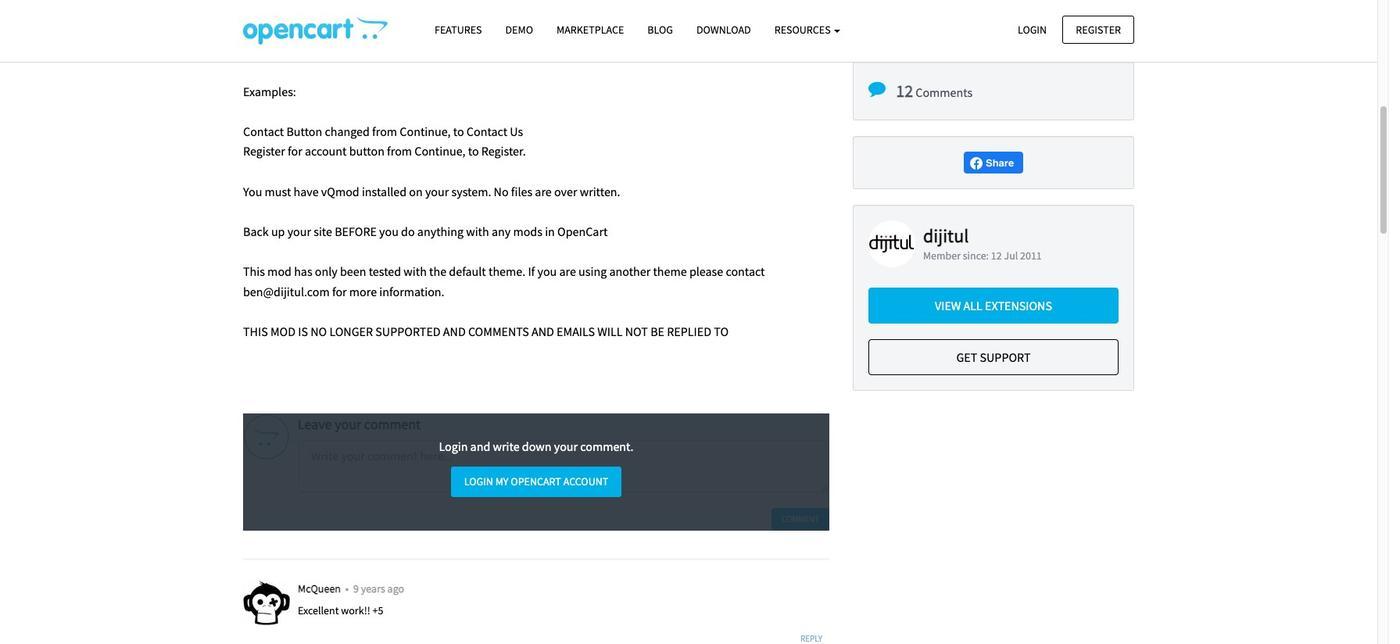 Task type: locate. For each thing, give the bounding box(es) containing it.
extensions
[[985, 298, 1053, 313]]

0 horizontal spatial to
[[453, 123, 464, 139]]

1 vertical spatial to
[[468, 143, 479, 159]]

the right the just
[[702, 23, 719, 39]]

down
[[522, 439, 552, 454]]

with down the necessary
[[386, 43, 409, 59]]

ago
[[388, 582, 404, 596]]

are inside this mod has only been tested with the default theme. if you are using another theme please contact ben@dijitul.com for more information.
[[559, 264, 576, 279]]

been
[[340, 264, 366, 279]]

resources link
[[763, 16, 853, 44]]

1 horizontal spatial are
[[559, 264, 576, 279]]

dijitul image
[[869, 221, 916, 268]]

register up you
[[243, 143, 285, 159]]

changed
[[325, 123, 370, 139]]

2 contact from the left
[[467, 123, 508, 139]]

1 vertical spatial vqmod
[[321, 183, 360, 199]]

marketplace link
[[545, 16, 636, 44]]

1 vertical spatial on
[[409, 183, 423, 199]]

login for login my opencart account
[[464, 475, 493, 489]]

to left us
[[453, 123, 464, 139]]

from right button
[[387, 143, 412, 159]]

dijitul
[[924, 224, 969, 248]]

contact up register. at the top
[[467, 123, 508, 139]]

1 vertical spatial not
[[625, 324, 648, 339]]

with inside this mod has only been tested with the default theme. if you are using another theme please contact ben@dijitul.com for more information.
[[404, 264, 427, 279]]

necessary
[[403, 23, 455, 39]]

1 horizontal spatial on
[[686, 23, 700, 39]]

download
[[697, 23, 751, 37]]

1 horizontal spatial 12
[[991, 249, 1002, 263]]

theme.
[[489, 264, 526, 279]]

register right login link
[[1076, 22, 1121, 36]]

please
[[690, 264, 724, 279]]

1 horizontal spatial buttons
[[513, 23, 553, 39]]

examples:
[[243, 83, 296, 99]]

1 horizontal spatial you
[[538, 264, 557, 279]]

and
[[443, 324, 466, 339], [532, 324, 554, 339]]

with up information.
[[404, 264, 427, 279]]

1 vertical spatial this
[[243, 264, 265, 279]]

1 better from the left
[[412, 43, 443, 59]]

vqmod right have
[[321, 183, 360, 199]]

2 vertical spatial for
[[332, 284, 347, 299]]

from inside this vqmod removes all of the necessary 'continue' buttons from opencart, not just on the information pages and replaces some buttons with better text for better usability.
[[556, 23, 581, 39]]

all left the of
[[356, 23, 368, 39]]

since:
[[963, 249, 989, 263]]

on inside this vqmod removes all of the necessary 'continue' buttons from opencart, not just on the information pages and replaces some buttons with better text for better usability.
[[686, 23, 700, 39]]

1 horizontal spatial better
[[485, 43, 517, 59]]

all right view on the top right of page
[[964, 298, 983, 313]]

0 vertical spatial are
[[535, 183, 552, 199]]

on right installed
[[409, 183, 423, 199]]

1 horizontal spatial and
[[470, 439, 491, 454]]

features link
[[423, 16, 494, 44]]

buttons
[[513, 23, 553, 39], [343, 43, 384, 59]]

to
[[714, 324, 729, 339]]

button
[[349, 143, 385, 159]]

better down 'continue'
[[485, 43, 517, 59]]

0 vertical spatial all
[[356, 23, 368, 39]]

you
[[379, 224, 399, 239], [538, 264, 557, 279]]

better down the necessary
[[412, 43, 443, 59]]

has
[[294, 264, 312, 279]]

0 horizontal spatial vqmod
[[268, 23, 306, 39]]

this left mod
[[243, 264, 265, 279]]

on
[[686, 23, 700, 39], [409, 183, 423, 199]]

from up button
[[372, 123, 397, 139]]

not left be
[[625, 324, 648, 339]]

0 horizontal spatial you
[[379, 224, 399, 239]]

excellent
[[298, 603, 339, 617]]

1 horizontal spatial the
[[429, 264, 447, 279]]

and left emails
[[532, 324, 554, 339]]

text
[[446, 43, 466, 59]]

1 vertical spatial login
[[439, 439, 468, 454]]

for left more
[[332, 284, 347, 299]]

you right "if"
[[538, 264, 557, 279]]

1 horizontal spatial for
[[332, 284, 347, 299]]

0 vertical spatial login
[[1018, 22, 1047, 36]]

login left register link
[[1018, 22, 1047, 36]]

view all extensions
[[935, 298, 1053, 313]]

0 horizontal spatial better
[[412, 43, 443, 59]]

contact
[[243, 123, 284, 139], [467, 123, 508, 139]]

are right files
[[535, 183, 552, 199]]

from up usability.
[[556, 23, 581, 39]]

0 vertical spatial and
[[243, 43, 263, 59]]

0 vertical spatial to
[[453, 123, 464, 139]]

the inside this mod has only been tested with the default theme. if you are using another theme please contact ben@dijitul.com for more information.
[[429, 264, 447, 279]]

2 vertical spatial login
[[464, 475, 493, 489]]

1 horizontal spatial vqmod
[[321, 183, 360, 199]]

0 vertical spatial opencart
[[558, 224, 608, 239]]

vqmod up replaces
[[268, 23, 306, 39]]

vqmod inside this vqmod removes all of the necessary 'continue' buttons from opencart, not just on the information pages and replaces some buttons with better text for better usability.
[[268, 23, 306, 39]]

opencart right my
[[511, 475, 561, 489]]

contact
[[726, 264, 765, 279]]

0 vertical spatial with
[[386, 43, 409, 59]]

not
[[639, 23, 662, 39], [625, 324, 648, 339]]

for
[[468, 43, 483, 59], [288, 143, 302, 159], [332, 284, 347, 299]]

1 horizontal spatial to
[[468, 143, 479, 159]]

theme
[[653, 264, 687, 279]]

longer
[[330, 324, 373, 339]]

on right the just
[[686, 23, 700, 39]]

your
[[425, 183, 449, 199], [288, 224, 311, 239], [335, 415, 361, 433], [554, 439, 578, 454]]

the right the of
[[384, 23, 401, 39]]

1 this from the top
[[243, 23, 265, 39]]

this up the examples:
[[243, 23, 265, 39]]

features
[[435, 23, 482, 37]]

blog
[[648, 23, 673, 37]]

just
[[665, 23, 684, 39]]

this inside this vqmod removes all of the necessary 'continue' buttons from opencart, not just on the information pages and replaces some buttons with better text for better usability.
[[243, 23, 265, 39]]

0 vertical spatial this
[[243, 23, 265, 39]]

view all extensions link
[[869, 288, 1119, 324]]

0 horizontal spatial contact
[[243, 123, 284, 139]]

from
[[556, 23, 581, 39], [372, 123, 397, 139], [387, 143, 412, 159]]

and left write
[[470, 439, 491, 454]]

the
[[384, 23, 401, 39], [702, 23, 719, 39], [429, 264, 447, 279]]

0 vertical spatial 12
[[896, 80, 913, 102]]

0 vertical spatial buttons
[[513, 23, 553, 39]]

this inside this mod has only been tested with the default theme. if you are using another theme please contact ben@dijitul.com for more information.
[[243, 264, 265, 279]]

comment image
[[869, 80, 886, 98]]

0 horizontal spatial on
[[409, 183, 423, 199]]

contact down the examples:
[[243, 123, 284, 139]]

2 better from the left
[[485, 43, 517, 59]]

comment button
[[772, 508, 830, 531]]

0 horizontal spatial buttons
[[343, 43, 384, 59]]

1 vertical spatial you
[[538, 264, 557, 279]]

Leave your comment text field
[[298, 440, 830, 493]]

and left comments
[[443, 324, 466, 339]]

0 vertical spatial from
[[556, 23, 581, 39]]

login for login and write down your comment.
[[439, 439, 468, 454]]

0 horizontal spatial register
[[243, 143, 285, 159]]

1 and from the left
[[443, 324, 466, 339]]

mcqueen
[[298, 582, 343, 596]]

0 horizontal spatial are
[[535, 183, 552, 199]]

1 horizontal spatial contact
[[467, 123, 508, 139]]

0 horizontal spatial all
[[356, 23, 368, 39]]

2 vertical spatial from
[[387, 143, 412, 159]]

are
[[535, 183, 552, 199], [559, 264, 576, 279]]

opencart - better buttons on opencart image
[[243, 16, 388, 45]]

buttons up usability.
[[513, 23, 553, 39]]

0 vertical spatial on
[[686, 23, 700, 39]]

not for will
[[625, 324, 648, 339]]

to left register. at the top
[[468, 143, 479, 159]]

1 vertical spatial register
[[243, 143, 285, 159]]

you left do
[[379, 224, 399, 239]]

register link
[[1063, 15, 1135, 44]]

not left the just
[[639, 23, 662, 39]]

2 vertical spatial with
[[404, 264, 427, 279]]

for inside this vqmod removes all of the necessary 'continue' buttons from opencart, not just on the information pages and replaces some buttons with better text for better usability.
[[468, 43, 483, 59]]

0 vertical spatial for
[[468, 43, 483, 59]]

login left my
[[464, 475, 493, 489]]

leave your comment
[[298, 415, 421, 433]]

opencart right in
[[558, 224, 608, 239]]

all inside this vqmod removes all of the necessary 'continue' buttons from opencart, not just on the information pages and replaces some buttons with better text for better usability.
[[356, 23, 368, 39]]

12
[[896, 80, 913, 102], [991, 249, 1002, 263]]

1 vertical spatial opencart
[[511, 475, 561, 489]]

opencart
[[558, 224, 608, 239], [511, 475, 561, 489]]

1 vertical spatial all
[[964, 298, 983, 313]]

1 vertical spatial for
[[288, 143, 302, 159]]

0 horizontal spatial 12
[[896, 80, 913, 102]]

all
[[356, 23, 368, 39], [964, 298, 983, 313]]

contact button changed from continue, to contact us register for account button from continue, to register.
[[243, 123, 526, 159]]

2 horizontal spatial for
[[468, 43, 483, 59]]

in
[[545, 224, 555, 239]]

are left using
[[559, 264, 576, 279]]

9 years ago
[[354, 582, 404, 596]]

for right text
[[468, 43, 483, 59]]

0 horizontal spatial and
[[243, 43, 263, 59]]

of
[[371, 23, 381, 39]]

and inside this vqmod removes all of the necessary 'continue' buttons from opencart, not just on the information pages and replaces some buttons with better text for better usability.
[[243, 43, 263, 59]]

replied
[[667, 324, 712, 339]]

1 vertical spatial 12
[[991, 249, 1002, 263]]

12 left jul
[[991, 249, 1002, 263]]

blog link
[[636, 16, 685, 44]]

with left any
[[466, 224, 489, 239]]

1 vertical spatial buttons
[[343, 43, 384, 59]]

for down button
[[288, 143, 302, 159]]

1 horizontal spatial and
[[532, 324, 554, 339]]

your right 'down'
[[554, 439, 578, 454]]

login and write down your comment.
[[439, 439, 634, 454]]

opencart,
[[583, 23, 637, 39]]

0 vertical spatial not
[[639, 23, 662, 39]]

1 horizontal spatial register
[[1076, 22, 1121, 36]]

not inside this vqmod removes all of the necessary 'continue' buttons from opencart, not just on the information pages and replaces some buttons with better text for better usability.
[[639, 23, 662, 39]]

0 horizontal spatial and
[[443, 324, 466, 339]]

be
[[651, 324, 665, 339]]

2 horizontal spatial the
[[702, 23, 719, 39]]

this
[[243, 23, 265, 39], [243, 264, 265, 279]]

2 this from the top
[[243, 264, 265, 279]]

with
[[386, 43, 409, 59], [466, 224, 489, 239], [404, 264, 427, 279]]

0 horizontal spatial for
[[288, 143, 302, 159]]

login left write
[[439, 439, 468, 454]]

1 vertical spatial are
[[559, 264, 576, 279]]

better
[[412, 43, 443, 59], [485, 43, 517, 59]]

buttons down the of
[[343, 43, 384, 59]]

0 vertical spatial vqmod
[[268, 23, 306, 39]]

your right leave
[[335, 415, 361, 433]]

get support
[[957, 349, 1031, 365]]

and left replaces
[[243, 43, 263, 59]]

+5
[[373, 603, 384, 617]]

12 right comment icon
[[896, 80, 913, 102]]

the left default
[[429, 264, 447, 279]]



Task type: vqa. For each thing, say whether or not it's contained in the screenshot.
Created
no



Task type: describe. For each thing, give the bounding box(es) containing it.
jul
[[1004, 249, 1018, 263]]

using
[[579, 264, 607, 279]]

9
[[354, 582, 359, 596]]

system.
[[452, 183, 491, 199]]

back
[[243, 224, 269, 239]]

more
[[349, 284, 377, 299]]

comment
[[782, 514, 820, 525]]

files
[[511, 183, 533, 199]]

tested
[[369, 264, 401, 279]]

your right up
[[288, 224, 311, 239]]

login for login
[[1018, 22, 1047, 36]]

member
[[924, 249, 961, 263]]

must
[[265, 183, 291, 199]]

marketplace
[[557, 23, 624, 37]]

reply button
[[794, 631, 830, 644]]

button
[[287, 123, 322, 139]]

1 vertical spatial from
[[372, 123, 397, 139]]

you must have vqmod installed on your system. no files are over written.
[[243, 183, 621, 199]]

is
[[298, 324, 308, 339]]

0 vertical spatial continue,
[[400, 123, 451, 139]]

12 inside dijitul member since: 12 jul 2011
[[991, 249, 1002, 263]]

0 horizontal spatial the
[[384, 23, 401, 39]]

supported
[[376, 324, 441, 339]]

you inside this mod has only been tested with the default theme. if you are using another theme please contact ben@dijitul.com for more information.
[[538, 264, 557, 279]]

this for this mod has only been tested with the default theme. if you are using another theme please contact ben@dijitul.com for more information.
[[243, 264, 265, 279]]

site
[[314, 224, 332, 239]]

1 vertical spatial continue,
[[415, 143, 466, 159]]

your left system.
[[425, 183, 449, 199]]

resources
[[775, 23, 833, 37]]

work!!
[[341, 603, 370, 617]]

2 and from the left
[[532, 324, 554, 339]]

for inside contact button changed from continue, to contact us register for account button from continue, to register.
[[288, 143, 302, 159]]

12 comments
[[896, 80, 973, 102]]

this for this vqmod removes all of the necessary 'continue' buttons from opencart, not just on the information pages and replaces some buttons with better text for better usability.
[[243, 23, 265, 39]]

comments
[[468, 324, 529, 339]]

mod
[[268, 264, 292, 279]]

not for opencart,
[[639, 23, 662, 39]]

you
[[243, 183, 262, 199]]

comment.
[[580, 439, 634, 454]]

1 vertical spatial and
[[470, 439, 491, 454]]

default
[[449, 264, 486, 279]]

1 vertical spatial with
[[466, 224, 489, 239]]

will
[[598, 324, 623, 339]]

up
[[271, 224, 285, 239]]

account
[[564, 475, 609, 489]]

if
[[528, 264, 535, 279]]

register inside contact button changed from continue, to contact us register for account button from continue, to register.
[[243, 143, 285, 159]]

emails
[[557, 324, 595, 339]]

my
[[496, 475, 509, 489]]

with inside this vqmod removes all of the necessary 'continue' buttons from opencart, not just on the information pages and replaces some buttons with better text for better usability.
[[386, 43, 409, 59]]

ben@dijitul.com
[[243, 284, 330, 299]]

have
[[294, 183, 319, 199]]

demo link
[[494, 16, 545, 44]]

login my opencart account link
[[451, 467, 622, 497]]

mod
[[271, 324, 296, 339]]

mcqueen image
[[243, 580, 290, 627]]

view
[[935, 298, 961, 313]]

0 vertical spatial you
[[379, 224, 399, 239]]

comment
[[364, 415, 421, 433]]

1 contact from the left
[[243, 123, 284, 139]]

1 horizontal spatial all
[[964, 298, 983, 313]]

do
[[401, 224, 415, 239]]

login link
[[1005, 15, 1060, 44]]

for inside this mod has only been tested with the default theme. if you are using another theme please contact ben@dijitul.com for more information.
[[332, 284, 347, 299]]

only
[[315, 264, 338, 279]]

0 vertical spatial register
[[1076, 22, 1121, 36]]

before
[[335, 224, 377, 239]]

account
[[305, 143, 347, 159]]

leave
[[298, 415, 332, 433]]

get support link
[[869, 339, 1119, 375]]

reply
[[801, 633, 823, 644]]

any
[[492, 224, 511, 239]]

back up your site before you do anything with any mods in opencart
[[243, 224, 608, 239]]

usability.
[[519, 43, 567, 59]]

no
[[494, 183, 509, 199]]

download link
[[685, 16, 763, 44]]

this mod has only been tested with the default theme. if you are using another theme please contact ben@dijitul.com for more information.
[[243, 264, 765, 299]]

this vqmod removes all of the necessary 'continue' buttons from opencart, not just on the information pages and replaces some buttons with better text for better usability.
[[243, 23, 817, 59]]

us
[[510, 123, 523, 139]]

information.
[[379, 284, 445, 299]]

get
[[957, 349, 978, 365]]

anything
[[417, 224, 464, 239]]

written.
[[580, 183, 621, 199]]

years
[[361, 582, 385, 596]]

'continue'
[[458, 23, 510, 39]]

installed
[[362, 183, 407, 199]]

demo
[[506, 23, 533, 37]]

this
[[243, 324, 268, 339]]

2011
[[1021, 249, 1042, 263]]

dijitul member since: 12 jul 2011
[[924, 224, 1042, 263]]

login my opencart account
[[464, 475, 609, 489]]

over
[[554, 183, 577, 199]]

information
[[722, 23, 784, 39]]

mods
[[513, 224, 543, 239]]

support
[[980, 349, 1031, 365]]

replaces
[[266, 43, 310, 59]]

removes
[[308, 23, 353, 39]]

write
[[493, 439, 520, 454]]

register.
[[482, 143, 526, 159]]

no
[[311, 324, 327, 339]]



